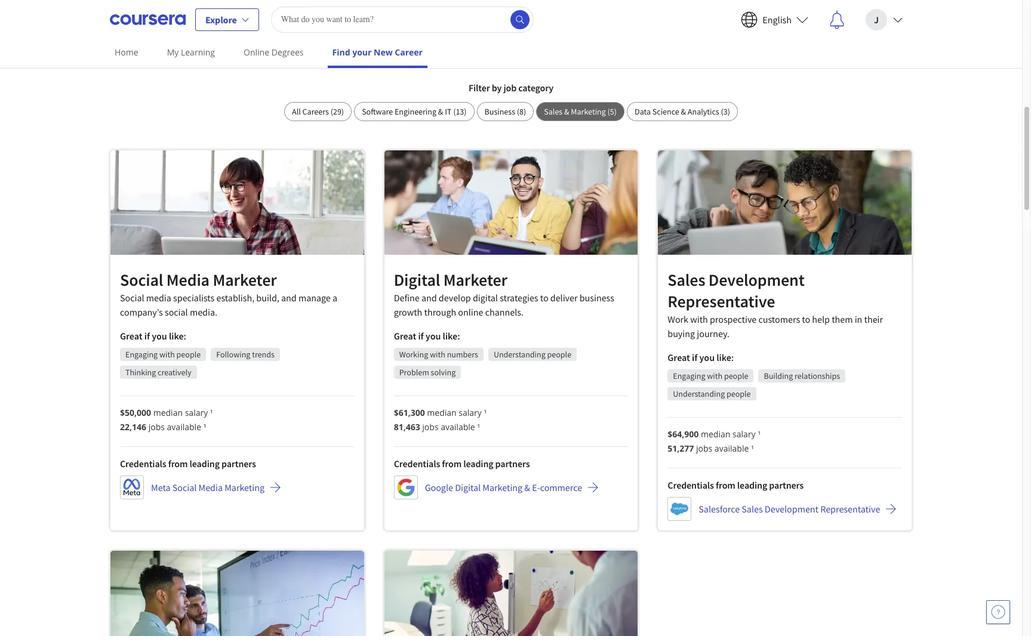 Task type: vqa. For each thing, say whether or not it's contained in the screenshot.
right jobs
yes



Task type: locate. For each thing, give the bounding box(es) containing it.
you up working with numbers
[[426, 330, 441, 342]]

jobs for marketer
[[149, 422, 165, 433]]

and right build,
[[281, 292, 297, 304]]

0 vertical spatial digital
[[394, 269, 440, 291]]

sales up work
[[668, 269, 706, 291]]

learning
[[181, 47, 215, 58]]

a inside the 'social media marketer social media specialists establish, build, and manage a company's social media.'
[[333, 292, 338, 304]]

1 horizontal spatial representative
[[821, 504, 881, 516]]

2 horizontal spatial great if you like:
[[668, 352, 734, 364]]

meta social media marketing
[[151, 482, 265, 494]]

$64,900
[[668, 429, 699, 440]]

1 horizontal spatial jobs
[[423, 422, 439, 433]]

available right 22,146
[[167, 422, 201, 433]]

digital right google
[[455, 482, 481, 494]]

if down buying
[[692, 352, 698, 364]]

available right 81,463
[[441, 422, 475, 433]]

credentials from leading partners up salesforce in the right of the page
[[668, 480, 804, 492]]

great if you like: up working with numbers
[[394, 330, 460, 342]]

1 horizontal spatial great if you like:
[[394, 330, 460, 342]]

0 horizontal spatial a
[[333, 292, 338, 304]]

jobs inside $61,300 median salary ¹ 81,463 jobs available ¹
[[423, 422, 439, 433]]

great for social media marketer
[[120, 330, 143, 342]]

0 horizontal spatial leading
[[190, 458, 220, 470]]

understanding people up the $64,900 median salary ¹ 51,277 jobs available ¹
[[673, 389, 751, 400]]

representative
[[668, 291, 776, 312], [821, 504, 881, 516]]

sales operations specialist image
[[111, 551, 364, 637]]

0 vertical spatial development
[[709, 269, 805, 291]]

1 vertical spatial representative
[[821, 504, 881, 516]]

help center image
[[992, 606, 1006, 620]]

0 horizontal spatial median
[[153, 407, 183, 419]]

to for sales development representative
[[803, 314, 811, 326]]

0 horizontal spatial representative
[[668, 291, 776, 312]]

&
[[438, 106, 444, 117], [565, 106, 570, 117], [681, 106, 686, 117], [525, 482, 531, 494]]

jobs
[[149, 422, 165, 433], [423, 422, 439, 433], [697, 443, 713, 455]]

0 horizontal spatial credentials
[[120, 458, 166, 470]]

your inside find a career that works for you whatever your background or interests are, professional certificates have you covered.
[[348, 53, 371, 68]]

median
[[153, 407, 183, 419], [427, 407, 457, 419], [701, 429, 731, 440]]

0 vertical spatial media
[[167, 269, 210, 291]]

like: for marketer
[[443, 330, 460, 342]]

available inside the $64,900 median salary ¹ 51,277 jobs available ¹
[[715, 443, 749, 455]]

1 horizontal spatial from
[[442, 458, 462, 470]]

from up salesforce in the right of the page
[[716, 480, 736, 492]]

online
[[458, 307, 484, 318]]

to inside digital marketer define and develop digital strategies to deliver business growth through online channels.
[[541, 292, 549, 304]]

great if you like: down "journey."
[[668, 352, 734, 364]]

with up the solving
[[430, 350, 446, 360]]

sales inside 'link'
[[742, 504, 763, 516]]

marketing for google
[[483, 482, 523, 494]]

& left the e-
[[525, 482, 531, 494]]

available inside $61,300 median salary ¹ 81,463 jobs available ¹
[[441, 422, 475, 433]]

2 horizontal spatial if
[[692, 352, 698, 364]]

with up "journey."
[[691, 314, 708, 326]]

1 vertical spatial engaging
[[673, 371, 706, 382]]

if for social media marketer
[[144, 330, 150, 342]]

option group
[[284, 102, 738, 121]]

all
[[292, 106, 301, 117]]

1 horizontal spatial credentials
[[394, 458, 440, 470]]

e-
[[532, 482, 541, 494]]

2 horizontal spatial sales
[[742, 504, 763, 516]]

1 horizontal spatial sales
[[668, 269, 706, 291]]

median inside $61,300 median salary ¹ 81,463 jobs available ¹
[[427, 407, 457, 419]]

2 horizontal spatial median
[[701, 429, 731, 440]]

digital marketer image
[[385, 151, 638, 255]]

1 horizontal spatial marketing
[[483, 482, 523, 494]]

find left new
[[332, 47, 350, 58]]

1 vertical spatial sales
[[668, 269, 706, 291]]

0 vertical spatial sales
[[544, 106, 563, 117]]

available
[[167, 422, 201, 433], [441, 422, 475, 433], [715, 443, 749, 455]]

2 vertical spatial sales
[[742, 504, 763, 516]]

1 horizontal spatial great
[[394, 330, 417, 342]]

Data Science & Analytics (3) button
[[627, 102, 738, 121]]

and
[[281, 292, 297, 304], [422, 292, 437, 304]]

1 horizontal spatial like:
[[443, 330, 460, 342]]

understanding
[[494, 350, 546, 360], [673, 389, 725, 400]]

growth
[[394, 307, 423, 318]]

22,146
[[120, 422, 146, 433]]

Business (8) button
[[477, 102, 534, 121]]

2 vertical spatial social
[[172, 482, 197, 494]]

like: down "journey."
[[717, 352, 734, 364]]

engaging with people up the "thinking creatively"
[[125, 349, 201, 360]]

1 horizontal spatial partners
[[496, 458, 530, 470]]

1 vertical spatial development
[[765, 504, 819, 516]]

salary for representative
[[733, 429, 756, 440]]

salesforce sales development representative link
[[668, 498, 898, 522]]

1 horizontal spatial engaging
[[673, 371, 706, 382]]

great down buying
[[668, 352, 691, 364]]

1 horizontal spatial engaging with people
[[673, 371, 749, 382]]

people down deliver
[[548, 350, 572, 360]]

2 horizontal spatial like:
[[717, 352, 734, 364]]

you down "journey."
[[700, 352, 715, 364]]

great if you like: down company's
[[120, 330, 186, 342]]

0 horizontal spatial great if you like:
[[120, 330, 186, 342]]

0 vertical spatial to
[[541, 292, 549, 304]]

sales
[[544, 106, 563, 117], [668, 269, 706, 291], [742, 504, 763, 516]]

with down "journey."
[[708, 371, 723, 382]]

you for social media marketer
[[152, 330, 167, 342]]

engaging with people
[[125, 349, 201, 360], [673, 371, 749, 382]]

people
[[177, 349, 201, 360], [548, 350, 572, 360], [725, 371, 749, 382], [727, 389, 751, 400]]

digital up define
[[394, 269, 440, 291]]

engaging up thinking
[[125, 349, 158, 360]]

social right meta
[[172, 482, 197, 494]]

if down company's
[[144, 330, 150, 342]]

0 vertical spatial representative
[[668, 291, 776, 312]]

2 horizontal spatial jobs
[[697, 443, 713, 455]]

credentials up salesforce in the right of the page
[[668, 480, 714, 492]]

business
[[485, 106, 516, 117]]

2 horizontal spatial partners
[[770, 480, 804, 492]]

software engineering & it (13)
[[362, 106, 467, 117]]

salary for marketer
[[185, 407, 208, 419]]

salary inside $61,300 median salary ¹ 81,463 jobs available ¹
[[459, 407, 482, 419]]

0 horizontal spatial marketer
[[213, 269, 277, 291]]

and up through
[[422, 292, 437, 304]]

salary for define
[[459, 407, 482, 419]]

0 horizontal spatial like:
[[169, 330, 186, 342]]

0 vertical spatial understanding
[[494, 350, 546, 360]]

$50,000
[[120, 407, 151, 419]]

media.
[[190, 306, 217, 318]]

strategies
[[500, 292, 539, 304]]

certificates
[[577, 53, 632, 68]]

salary inside $50,000 median salary ¹ 22,146 jobs available ¹
[[185, 407, 208, 419]]

j button
[[857, 0, 913, 39]]

median for representative
[[701, 429, 731, 440]]

0 horizontal spatial digital
[[394, 269, 440, 291]]

1 horizontal spatial marketer
[[444, 269, 508, 291]]

you for sales development representative
[[700, 352, 715, 364]]

you for digital marketer
[[426, 330, 441, 342]]

0 horizontal spatial partners
[[222, 458, 256, 470]]

marketer
[[213, 269, 277, 291], [444, 269, 508, 291]]

sales inside sales development representative work with prospective customers to help them in their buying journey.
[[668, 269, 706, 291]]

engaging with people down "journey."
[[673, 371, 749, 382]]

1 horizontal spatial to
[[803, 314, 811, 326]]

company's
[[120, 306, 163, 318]]

median inside $50,000 median salary ¹ 22,146 jobs available ¹
[[153, 407, 183, 419]]

media right meta
[[199, 482, 223, 494]]

for
[[609, 19, 642, 51]]

to left deliver
[[541, 292, 549, 304]]

credentials up google
[[394, 458, 440, 470]]

credentials up meta
[[120, 458, 166, 470]]

jobs right 51,277
[[697, 443, 713, 455]]

1 horizontal spatial median
[[427, 407, 457, 419]]

social up company's
[[120, 292, 144, 304]]

0 vertical spatial engaging
[[125, 349, 158, 360]]

salary
[[185, 407, 208, 419], [459, 407, 482, 419], [733, 429, 756, 440]]

partners up meta social media marketing
[[222, 458, 256, 470]]

0 horizontal spatial available
[[167, 422, 201, 433]]

from for define
[[442, 458, 462, 470]]

like: down social
[[169, 330, 186, 342]]

1 horizontal spatial and
[[422, 292, 437, 304]]

if for sales development representative
[[692, 352, 698, 364]]

jobs right 22,146
[[149, 422, 165, 433]]

leading up meta social media marketing
[[190, 458, 220, 470]]

with up creatively
[[159, 349, 175, 360]]

to
[[541, 292, 549, 304], [803, 314, 811, 326]]

great if you like: for digital
[[394, 330, 460, 342]]

& right science
[[681, 106, 686, 117]]

salary inside the $64,900 median salary ¹ 51,277 jobs available ¹
[[733, 429, 756, 440]]

median right $61,300 on the bottom of page
[[427, 407, 457, 419]]

you
[[647, 19, 689, 51], [661, 53, 679, 68], [152, 330, 167, 342], [426, 330, 441, 342], [700, 352, 715, 364]]

great up working
[[394, 330, 417, 342]]

1 horizontal spatial understanding people
[[673, 389, 751, 400]]

understanding down the 'channels.'
[[494, 350, 546, 360]]

great down company's
[[120, 330, 143, 342]]

1 horizontal spatial if
[[418, 330, 424, 342]]

relationships
[[795, 371, 841, 382]]

0 horizontal spatial jobs
[[149, 422, 165, 433]]

(29)
[[331, 106, 344, 117]]

sales inside button
[[544, 106, 563, 117]]

social media marketer image
[[111, 151, 364, 255]]

english button
[[732, 0, 818, 39]]

2 horizontal spatial from
[[716, 480, 736, 492]]

0 horizontal spatial understanding people
[[494, 350, 572, 360]]

marketing
[[571, 106, 606, 117], [225, 482, 265, 494], [483, 482, 523, 494]]

& inside software engineering & it (13) button
[[438, 106, 444, 117]]

0 horizontal spatial sales
[[544, 106, 563, 117]]

understanding people down the 'channels.'
[[494, 350, 572, 360]]

None search field
[[271, 6, 534, 33]]

0 horizontal spatial salary
[[185, 407, 208, 419]]

leading for representative
[[738, 480, 768, 492]]

find
[[334, 19, 384, 51], [332, 47, 350, 58]]

1 horizontal spatial available
[[441, 422, 475, 433]]

median for define
[[427, 407, 457, 419]]

science
[[653, 106, 680, 117]]

jobs inside $50,000 median salary ¹ 22,146 jobs available ¹
[[149, 422, 165, 433]]

category
[[519, 82, 554, 94]]

meta
[[151, 482, 171, 494]]

data science & analytics (3)
[[635, 106, 731, 117]]

data
[[635, 106, 651, 117]]

leading
[[190, 458, 220, 470], [464, 458, 494, 470], [738, 480, 768, 492]]

credentials from leading partners up google
[[394, 458, 530, 470]]

find up 'whatever'
[[334, 19, 384, 51]]

0 horizontal spatial to
[[541, 292, 549, 304]]

sales for &
[[544, 106, 563, 117]]

median right $50,000
[[153, 407, 183, 419]]

like: up numbers
[[443, 330, 460, 342]]

0 horizontal spatial credentials from leading partners
[[120, 458, 256, 470]]

define
[[394, 292, 420, 304]]

representative inside salesforce sales development representative 'link'
[[821, 504, 881, 516]]

0 vertical spatial engaging with people
[[125, 349, 201, 360]]

2 horizontal spatial leading
[[738, 480, 768, 492]]

media up "specialists"
[[167, 269, 210, 291]]

marketer up establish,
[[213, 269, 277, 291]]

0 horizontal spatial if
[[144, 330, 150, 342]]

2 horizontal spatial great
[[668, 352, 691, 364]]

if for digital marketer
[[418, 330, 424, 342]]

available right 51,277
[[715, 443, 749, 455]]

leading up the google digital marketing & e-commerce link
[[464, 458, 494, 470]]

and inside the 'social media marketer social media specialists establish, build, and manage a company's social media.'
[[281, 292, 297, 304]]

engineering
[[395, 106, 437, 117]]

sales right salesforce in the right of the page
[[742, 504, 763, 516]]

with inside sales development representative work with prospective customers to help them in their buying journey.
[[691, 314, 708, 326]]

digital
[[394, 269, 440, 291], [455, 482, 481, 494]]

2 horizontal spatial credentials
[[668, 480, 714, 492]]

1 vertical spatial a
[[333, 292, 338, 304]]

credentials from leading partners up meta social media marketing link
[[120, 458, 256, 470]]

like:
[[169, 330, 186, 342], [443, 330, 460, 342], [717, 352, 734, 364]]

with for representative
[[708, 371, 723, 382]]

marketing for sales
[[571, 106, 606, 117]]

credentials from leading partners
[[120, 458, 256, 470], [394, 458, 530, 470], [668, 480, 804, 492]]

business (8)
[[485, 106, 526, 117]]

works
[[536, 19, 604, 51]]

partners for social media marketer
[[222, 458, 256, 470]]

0 horizontal spatial and
[[281, 292, 297, 304]]

from up google
[[442, 458, 462, 470]]

my learning
[[167, 47, 215, 58]]

1 horizontal spatial leading
[[464, 458, 494, 470]]

1 horizontal spatial salary
[[459, 407, 482, 419]]

marketing inside button
[[571, 106, 606, 117]]

from up meta
[[168, 458, 188, 470]]

great
[[120, 330, 143, 342], [394, 330, 417, 342], [668, 352, 691, 364]]

leading up salesforce sales development representative 'link'
[[738, 480, 768, 492]]

filter by job category
[[469, 82, 554, 94]]

salesforce
[[699, 504, 740, 516]]

to inside sales development representative work with prospective customers to help them in their buying journey.
[[803, 314, 811, 326]]

2 horizontal spatial available
[[715, 443, 749, 455]]

engaging for sales development representative
[[673, 371, 706, 382]]

english
[[763, 13, 792, 25]]

1 vertical spatial understanding
[[673, 389, 725, 400]]

1 horizontal spatial credentials from leading partners
[[394, 458, 530, 470]]

1 vertical spatial to
[[803, 314, 811, 326]]

marketing analyst image
[[385, 551, 638, 637]]

0 horizontal spatial engaging with people
[[125, 349, 201, 360]]

my learning link
[[162, 39, 220, 66]]

have
[[635, 53, 658, 68]]

my
[[167, 47, 179, 58]]

you down social
[[152, 330, 167, 342]]

0 horizontal spatial from
[[168, 458, 188, 470]]

sales & marketing (5)
[[544, 106, 617, 117]]

0 vertical spatial a
[[389, 19, 403, 51]]

2 horizontal spatial salary
[[733, 429, 756, 440]]

1 horizontal spatial digital
[[455, 482, 481, 494]]

1 horizontal spatial a
[[389, 19, 403, 51]]

0 horizontal spatial engaging
[[125, 349, 158, 360]]

if up working
[[418, 330, 424, 342]]

great if you like: for sales
[[668, 352, 734, 364]]

credentials for define
[[394, 458, 440, 470]]

whatever
[[299, 53, 346, 68]]

0 horizontal spatial great
[[120, 330, 143, 342]]

marketer up "digital"
[[444, 269, 508, 291]]

jobs inside the $64,900 median salary ¹ 51,277 jobs available ¹
[[697, 443, 713, 455]]

to left help
[[803, 314, 811, 326]]

partners up 'google digital marketing & e-commerce'
[[496, 458, 530, 470]]

career
[[408, 19, 479, 51]]

1 vertical spatial engaging with people
[[673, 371, 749, 382]]

find inside find a career that works for you whatever your background or interests are, professional certificates have you covered.
[[334, 19, 384, 51]]

median inside the $64,900 median salary ¹ 51,277 jobs available ¹
[[701, 429, 731, 440]]

engaging with people for media
[[125, 349, 201, 360]]

& left it
[[438, 106, 444, 117]]

problem
[[399, 367, 429, 378]]

engaging down buying
[[673, 371, 706, 382]]

2 horizontal spatial credentials from leading partners
[[668, 480, 804, 492]]

professional
[[513, 53, 574, 68]]

& right (8)
[[565, 106, 570, 117]]

social up media
[[120, 269, 163, 291]]

sales down the category
[[544, 106, 563, 117]]

development
[[709, 269, 805, 291], [765, 504, 819, 516]]

partners up salesforce sales development representative
[[770, 480, 804, 492]]

2 horizontal spatial marketing
[[571, 106, 606, 117]]

your
[[353, 47, 372, 58], [348, 53, 371, 68]]

available inside $50,000 median salary ¹ 22,146 jobs available ¹
[[167, 422, 201, 433]]

all careers (29)
[[292, 106, 344, 117]]

median right $64,900
[[701, 429, 731, 440]]

digital
[[473, 292, 498, 304]]

1 vertical spatial social
[[120, 292, 144, 304]]

understanding up $64,900
[[673, 389, 725, 400]]

jobs right 81,463
[[423, 422, 439, 433]]



Task type: describe. For each thing, give the bounding box(es) containing it.
filter
[[469, 82, 490, 94]]

in
[[855, 314, 863, 326]]

development inside sales development representative work with prospective customers to help them in their buying journey.
[[709, 269, 805, 291]]

find for your
[[332, 47, 350, 58]]

Sales & Marketing (5) button
[[537, 102, 625, 121]]

(13)
[[454, 106, 467, 117]]

credentials for representative
[[668, 480, 714, 492]]

great if you like: for social
[[120, 330, 186, 342]]

meta social media marketing link
[[120, 476, 281, 500]]

building
[[764, 371, 794, 382]]

great for sales development representative
[[668, 352, 691, 364]]

people up creatively
[[177, 349, 201, 360]]

creatively
[[158, 367, 191, 378]]

0 horizontal spatial understanding
[[494, 350, 546, 360]]

media inside the 'social media marketer social media specialists establish, build, and manage a company's social media.'
[[167, 269, 210, 291]]

development inside 'link'
[[765, 504, 819, 516]]

great for digital marketer
[[394, 330, 417, 342]]

prospective
[[710, 314, 757, 326]]

like: for media
[[169, 330, 186, 342]]

$61,300 median salary ¹ 81,463 jobs available ¹
[[394, 407, 487, 433]]

All Careers (29) button
[[284, 102, 352, 121]]

them
[[832, 314, 853, 326]]

trends
[[252, 349, 275, 360]]

social media marketer social media specialists establish, build, and manage a company's social media.
[[120, 269, 338, 318]]

career
[[395, 47, 423, 58]]

and inside digital marketer define and develop digital strategies to deliver business growth through online channels.
[[422, 292, 437, 304]]

building relationships
[[764, 371, 841, 382]]

leading for define
[[464, 458, 494, 470]]

business
[[580, 292, 615, 304]]

people left building
[[725, 371, 749, 382]]

$50,000 median salary ¹ 22,146 jobs available ¹
[[120, 407, 213, 433]]

with for define
[[430, 350, 446, 360]]

leading for marketer
[[190, 458, 220, 470]]

median for marketer
[[153, 407, 183, 419]]

software
[[362, 106, 393, 117]]

online degrees link
[[239, 39, 309, 66]]

0 vertical spatial social
[[120, 269, 163, 291]]

it
[[445, 106, 452, 117]]

What do you want to learn? text field
[[271, 6, 534, 33]]

by
[[492, 82, 502, 94]]

google digital marketing & e-commerce
[[425, 482, 583, 494]]

jobs for define
[[423, 422, 439, 433]]

help
[[813, 314, 830, 326]]

thinking creatively
[[125, 367, 191, 378]]

from for representative
[[716, 480, 736, 492]]

sales for development
[[668, 269, 706, 291]]

credentials from leading partners for representative
[[668, 480, 804, 492]]

1 vertical spatial understanding people
[[673, 389, 751, 400]]

to for digital marketer
[[541, 292, 549, 304]]

establish,
[[217, 292, 255, 304]]

0 vertical spatial understanding people
[[494, 350, 572, 360]]

& inside the google digital marketing & e-commerce link
[[525, 482, 531, 494]]

sales development representative image
[[659, 151, 912, 255]]

home
[[115, 47, 138, 58]]

0 horizontal spatial marketing
[[225, 482, 265, 494]]

with for marketer
[[159, 349, 175, 360]]

careers
[[303, 106, 329, 117]]

like: for development
[[717, 352, 734, 364]]

interests
[[448, 53, 490, 68]]

& inside sales & marketing (5) button
[[565, 106, 570, 117]]

find your new career link
[[328, 39, 428, 68]]

social inside meta social media marketing link
[[172, 482, 197, 494]]

people up the $64,900 median salary ¹ 51,277 jobs available ¹
[[727, 389, 751, 400]]

are,
[[492, 53, 511, 68]]

find a career that works for you whatever your background or interests are, professional certificates have you covered.
[[299, 19, 723, 68]]

customers
[[759, 314, 801, 326]]

analytics
[[688, 106, 720, 117]]

you up have
[[647, 19, 689, 51]]

find for a
[[334, 19, 384, 51]]

(3)
[[721, 106, 731, 117]]

Software Engineering & IT (13) button
[[354, 102, 475, 121]]

google digital marketing & e-commerce link
[[394, 476, 599, 500]]

their
[[865, 314, 884, 326]]

credentials from leading partners for define
[[394, 458, 530, 470]]

from for marketer
[[168, 458, 188, 470]]

1 horizontal spatial understanding
[[673, 389, 725, 400]]

digital marketer define and develop digital strategies to deliver business growth through online channels.
[[394, 269, 615, 318]]

deliver
[[551, 292, 578, 304]]

engaging for social media marketer
[[125, 349, 158, 360]]

& inside data science & analytics (3) button
[[681, 106, 686, 117]]

media
[[146, 292, 171, 304]]

explore button
[[195, 8, 259, 31]]

new
[[374, 47, 393, 58]]

digital inside digital marketer define and develop digital strategies to deliver business growth through online channels.
[[394, 269, 440, 291]]

online degrees
[[244, 47, 304, 58]]

specialists
[[173, 292, 215, 304]]

$61,300
[[394, 407, 425, 419]]

covered.
[[681, 53, 723, 68]]

a inside find a career that works for you whatever your background or interests are, professional certificates have you covered.
[[389, 19, 403, 51]]

commerce
[[540, 482, 583, 494]]

credentials for marketer
[[120, 458, 166, 470]]

marketer inside the 'social media marketer social media specialists establish, build, and manage a company's social media.'
[[213, 269, 277, 291]]

(8)
[[517, 106, 526, 117]]

working
[[399, 350, 428, 360]]

jobs for representative
[[697, 443, 713, 455]]

you right have
[[661, 53, 679, 68]]

thinking
[[125, 367, 156, 378]]

social
[[165, 306, 188, 318]]

available for marketer
[[167, 422, 201, 433]]

online
[[244, 47, 269, 58]]

channels.
[[486, 307, 524, 318]]

available for representative
[[715, 443, 749, 455]]

degrees
[[272, 47, 304, 58]]

following
[[216, 349, 251, 360]]

find your new career
[[332, 47, 423, 58]]

coursera image
[[110, 10, 186, 29]]

j
[[875, 13, 879, 25]]

problem solving
[[399, 367, 456, 378]]

credentials from leading partners for marketer
[[120, 458, 256, 470]]

or
[[435, 53, 445, 68]]

available for define
[[441, 422, 475, 433]]

engaging with people for development
[[673, 371, 749, 382]]

representative inside sales development representative work with prospective customers to help them in their buying journey.
[[668, 291, 776, 312]]

following trends
[[216, 349, 275, 360]]

through
[[424, 307, 457, 318]]

(5)
[[608, 106, 617, 117]]

marketer inside digital marketer define and develop digital strategies to deliver business growth through online channels.
[[444, 269, 508, 291]]

partners for sales development representative
[[770, 480, 804, 492]]

81,463
[[394, 422, 420, 433]]

1 vertical spatial digital
[[455, 482, 481, 494]]

solving
[[431, 367, 456, 378]]

option group containing all careers (29)
[[284, 102, 738, 121]]

sales development representative work with prospective customers to help them in their buying journey.
[[668, 269, 884, 340]]

journey.
[[697, 328, 730, 340]]

1 vertical spatial media
[[199, 482, 223, 494]]

manage
[[299, 292, 331, 304]]

job
[[504, 82, 517, 94]]

buying
[[668, 328, 695, 340]]

51,277
[[668, 443, 694, 455]]

google
[[425, 482, 453, 494]]

work
[[668, 314, 689, 326]]

background
[[373, 53, 432, 68]]

home link
[[110, 39, 143, 66]]

that
[[484, 19, 531, 51]]

partners for digital marketer
[[496, 458, 530, 470]]



